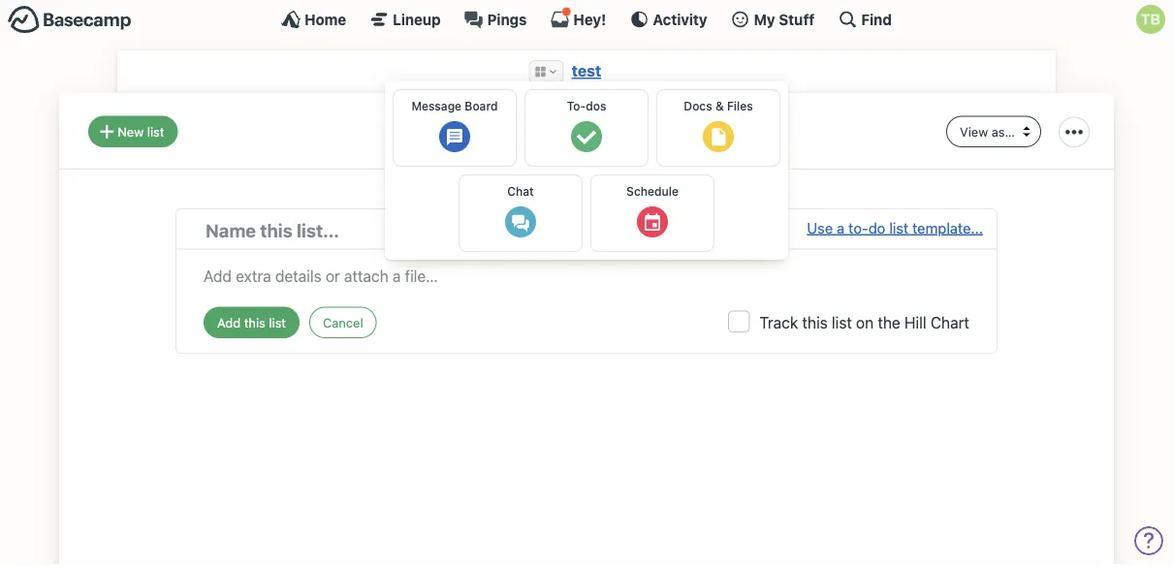 Task type: describe. For each thing, give the bounding box(es) containing it.
schedule
[[627, 184, 679, 198]]

schedule link
[[591, 175, 715, 252]]

board
[[465, 99, 498, 113]]

message board
[[412, 99, 498, 113]]

lineup
[[393, 11, 441, 28]]

track
[[760, 313, 798, 332]]

list inside use a to-do list template... link
[[890, 219, 909, 236]]

the
[[878, 313, 901, 332]]

use a to-do list template... link
[[807, 217, 983, 244]]

do
[[869, 219, 886, 236]]

use
[[807, 219, 833, 236]]

view as… button
[[947, 116, 1042, 147]]

tim burton image
[[1137, 5, 1166, 34]]

as…
[[992, 124, 1015, 139]]

chat
[[508, 184, 534, 198]]

&
[[716, 99, 724, 113]]

chat link
[[459, 175, 583, 252]]

message board link
[[393, 89, 517, 167]]

my stuff button
[[731, 10, 815, 29]]

cancel
[[323, 315, 363, 330]]

this
[[803, 313, 828, 332]]

to-dos link
[[525, 89, 649, 167]]

template...
[[913, 219, 983, 236]]

hey!
[[574, 11, 606, 28]]

find
[[862, 11, 892, 28]]

my stuff
[[754, 11, 815, 28]]

activity link
[[630, 10, 708, 29]]

test link
[[572, 62, 602, 80]]

hey! button
[[550, 7, 606, 29]]

use a to-do list template...
[[807, 219, 983, 236]]

docs & files
[[684, 99, 753, 113]]



Task type: vqa. For each thing, say whether or not it's contained in the screenshot.
Jer Mill icon
no



Task type: locate. For each thing, give the bounding box(es) containing it.
list right do at right top
[[890, 219, 909, 236]]

list
[[147, 124, 164, 139], [890, 219, 909, 236], [832, 313, 852, 332]]

list left on
[[832, 313, 852, 332]]

2 vertical spatial list
[[832, 313, 852, 332]]

main element
[[0, 0, 1174, 38]]

track this list on the hill chart
[[760, 313, 970, 332]]

view
[[960, 124, 989, 139]]

0 horizontal spatial list
[[147, 124, 164, 139]]

new list
[[118, 124, 164, 139]]

on
[[856, 313, 874, 332]]

new
[[118, 124, 144, 139]]

pings button
[[464, 10, 527, 29]]

home
[[305, 11, 346, 28]]

my
[[754, 11, 776, 28]]

pings
[[487, 11, 527, 28]]

None text field
[[204, 259, 970, 287]]

switch accounts image
[[8, 5, 132, 35]]

activity
[[653, 11, 708, 28]]

0 vertical spatial list
[[147, 124, 164, 139]]

message
[[412, 99, 462, 113]]

files
[[727, 99, 753, 113]]

stuff
[[779, 11, 815, 28]]

cancel button
[[309, 307, 377, 338]]

to-
[[849, 219, 869, 236]]

view as…
[[960, 124, 1015, 139]]

hill chart
[[905, 313, 970, 332]]

home link
[[281, 10, 346, 29]]

to-
[[567, 99, 586, 113], [537, 112, 584, 149]]

2 horizontal spatial list
[[890, 219, 909, 236]]

find button
[[838, 10, 892, 29]]

lineup link
[[370, 10, 441, 29]]

1 vertical spatial list
[[890, 219, 909, 236]]

to-dos
[[567, 99, 607, 113], [537, 112, 637, 149]]

a
[[837, 219, 845, 236]]

dos
[[586, 99, 607, 113], [584, 112, 637, 149]]

None submit
[[204, 307, 300, 338]]

list inside new list link
[[147, 124, 164, 139]]

list right new
[[147, 124, 164, 139]]

Name this list… text field
[[206, 217, 807, 244]]

docs
[[684, 99, 713, 113]]

new list link
[[88, 116, 178, 147]]

docs & files link
[[657, 89, 781, 167]]

1 horizontal spatial list
[[832, 313, 852, 332]]

test
[[572, 62, 602, 80]]



